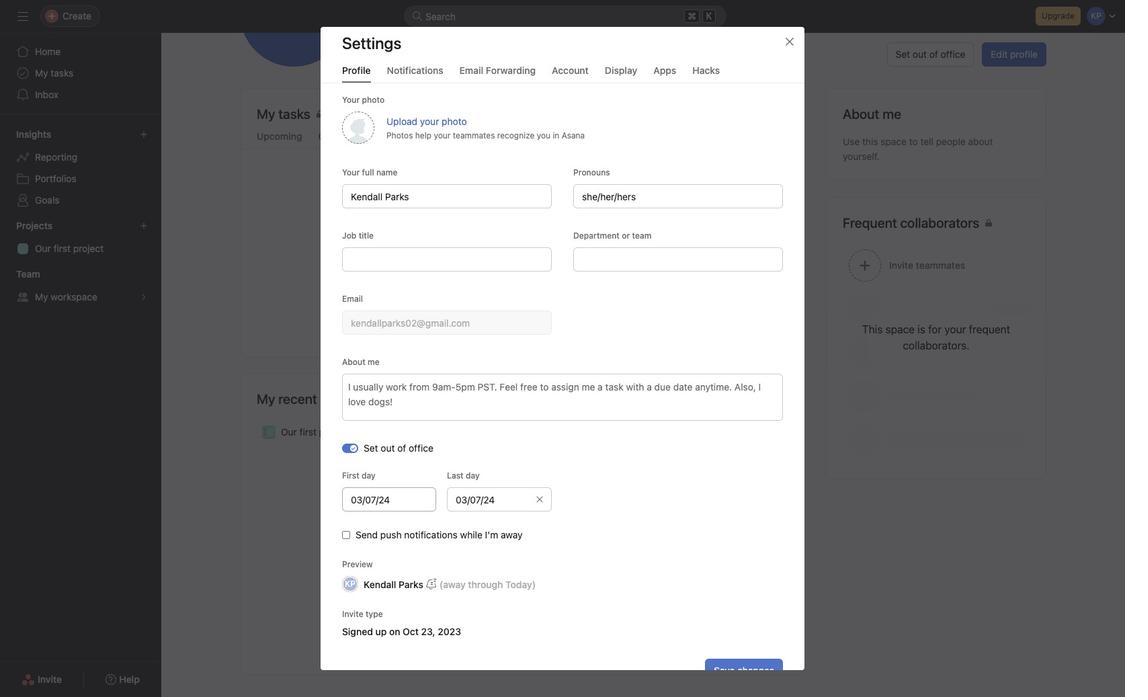 Task type: vqa. For each thing, say whether or not it's contained in the screenshot.
board icon
no



Task type: locate. For each thing, give the bounding box(es) containing it.
0 horizontal spatial photo
[[362, 95, 385, 105]]

about me
[[342, 357, 380, 367]]

parks
[[399, 579, 424, 590]]

of right "set out of office" switch
[[398, 442, 406, 454]]

1 vertical spatial out
[[381, 442, 395, 454]]

0 vertical spatial first
[[54, 243, 71, 254]]

frequent collaborators
[[843, 215, 980, 231]]

teammates
[[453, 130, 495, 140]]

close image
[[785, 36, 796, 47]]

photo up teammates at the top of page
[[442, 115, 467, 127]]

first
[[54, 243, 71, 254], [300, 426, 317, 438]]

1 vertical spatial our first project
[[281, 426, 350, 438]]

my tasks link
[[257, 105, 788, 126]]

0 vertical spatial your
[[342, 95, 360, 105]]

your
[[342, 95, 360, 105], [342, 167, 360, 178]]

inbox
[[35, 89, 59, 100]]

0 horizontal spatial email
[[342, 294, 363, 304]]

photo down profile button
[[362, 95, 385, 105]]

invite for invite
[[38, 674, 62, 685]]

invite inside invite type signed up on oct 23, 2023
[[342, 609, 364, 619]]

last
[[447, 471, 464, 481]]

my for my tasks
[[35, 67, 48, 79]]

1 vertical spatial our first project link
[[241, 420, 804, 445]]

0 vertical spatial invite
[[342, 609, 364, 619]]

our
[[35, 243, 51, 254], [281, 426, 297, 438]]

1 horizontal spatial project
[[319, 426, 350, 438]]

set out of office inside button
[[896, 48, 966, 60]]

overdue (11) button
[[318, 130, 375, 149]]

our first project up teams element
[[35, 243, 104, 254]]

1 vertical spatial set
[[364, 442, 378, 454]]

list image
[[265, 428, 273, 436]]

1 vertical spatial your
[[434, 130, 451, 140]]

2 your from the top
[[342, 167, 360, 178]]

0 horizontal spatial our first project
[[35, 243, 104, 254]]

your for your photo
[[342, 167, 360, 178]]

my left workspace
[[35, 291, 48, 303]]

0 vertical spatial your
[[420, 115, 439, 127]]

first up teams element
[[54, 243, 71, 254]]

set
[[896, 48, 911, 60], [364, 442, 378, 454]]

project up teams element
[[73, 243, 104, 254]]

1 vertical spatial your
[[342, 167, 360, 178]]

global element
[[0, 33, 161, 114]]

notifications
[[387, 65, 444, 76]]

0 horizontal spatial project
[[73, 243, 104, 254]]

overdue (11)
[[318, 130, 375, 142]]

2:14pm
[[383, 22, 415, 34]]

reporting
[[35, 151, 77, 163]]

invite inside button
[[38, 674, 62, 685]]

first down my recent projects
[[300, 426, 317, 438]]

0 horizontal spatial our first project link
[[8, 238, 153, 260]]

of
[[930, 48, 939, 60], [398, 442, 406, 454]]

1 horizontal spatial day
[[466, 471, 480, 481]]

edit profile button
[[983, 42, 1047, 67]]

1 horizontal spatial first
[[300, 426, 317, 438]]

0 horizontal spatial our
[[35, 243, 51, 254]]

clear date image
[[536, 496, 544, 504]]

1 vertical spatial photo
[[442, 115, 467, 127]]

photo
[[362, 95, 385, 105], [442, 115, 467, 127]]

our first project inside projects "element"
[[35, 243, 104, 254]]

0 vertical spatial our first project link
[[8, 238, 153, 260]]

i'm
[[485, 529, 498, 541]]

0 vertical spatial email
[[460, 65, 484, 76]]

0 vertical spatial our first project
[[35, 243, 104, 254]]

invite for invite type signed up on oct 23, 2023
[[342, 609, 364, 619]]

0 horizontal spatial office
[[409, 442, 434, 454]]

23,
[[421, 626, 436, 637]]

invite
[[342, 609, 364, 619], [38, 674, 62, 685]]

our inside projects "element"
[[35, 243, 51, 254]]

0 vertical spatial photo
[[362, 95, 385, 105]]

push
[[381, 529, 402, 541]]

out
[[913, 48, 927, 60], [381, 442, 395, 454]]

your left 'full'
[[342, 167, 360, 178]]

yourself.
[[843, 151, 880, 162]]

0 horizontal spatial first
[[54, 243, 71, 254]]

0 horizontal spatial set out of office
[[364, 442, 434, 454]]

email forwarding button
[[460, 65, 536, 83]]

0 vertical spatial set
[[896, 48, 911, 60]]

tasks
[[51, 67, 74, 79]]

upload
[[387, 115, 418, 127]]

asana
[[562, 130, 585, 140]]

0 vertical spatial office
[[941, 48, 966, 60]]

of left edit
[[930, 48, 939, 60]]

1 horizontal spatial set out of office
[[896, 48, 966, 60]]

our first project link
[[8, 238, 153, 260], [241, 420, 804, 445]]

help
[[415, 130, 432, 140]]

day right last on the bottom left
[[466, 471, 480, 481]]

hide sidebar image
[[17, 11, 28, 22]]

your
[[420, 115, 439, 127], [434, 130, 451, 140]]

1 vertical spatial our
[[281, 426, 297, 438]]

1 vertical spatial invite
[[38, 674, 62, 685]]

I usually work from 9am-5pm PST. Feel free to assign me a task with a due date anytime. Also, I love dogs! text field
[[342, 374, 783, 421]]

hacks button
[[693, 65, 720, 83]]

oct
[[403, 626, 419, 637]]

1 horizontal spatial email
[[460, 65, 484, 76]]

your down profile button
[[342, 95, 360, 105]]

inbox link
[[8, 84, 153, 106]]

insights
[[16, 128, 51, 140]]

1 horizontal spatial office
[[941, 48, 966, 60]]

our first project
[[35, 243, 104, 254], [281, 426, 350, 438]]

profile
[[342, 65, 371, 76]]

my left tasks
[[35, 67, 48, 79]]

our right list icon
[[281, 426, 297, 438]]

upload your photo photos help your teammates recognize you in asana
[[387, 115, 585, 140]]

1 vertical spatial email
[[342, 294, 363, 304]]

invite type signed up on oct 23, 2023
[[342, 609, 461, 637]]

apps button
[[654, 65, 677, 83]]

1 horizontal spatial of
[[930, 48, 939, 60]]

while
[[460, 529, 483, 541]]

0 vertical spatial of
[[930, 48, 939, 60]]

my up list icon
[[257, 391, 275, 407]]

0 horizontal spatial invite
[[38, 674, 62, 685]]

0 horizontal spatial day
[[362, 471, 376, 481]]

email up about
[[342, 294, 363, 304]]

my workspace
[[35, 291, 97, 303]]

0 vertical spatial our
[[35, 243, 51, 254]]

office inside set out of office button
[[941, 48, 966, 60]]

my for my recent projects
[[257, 391, 275, 407]]

0 vertical spatial my
[[35, 67, 48, 79]]

photos
[[387, 130, 413, 140]]

email for email forwarding
[[460, 65, 484, 76]]

(11)
[[359, 130, 375, 142]]

your up help at top left
[[420, 115, 439, 127]]

kendall parks
[[364, 579, 424, 590]]

1 vertical spatial project
[[319, 426, 350, 438]]

0 horizontal spatial set
[[364, 442, 378, 454]]

0 vertical spatial out
[[913, 48, 927, 60]]

email inside email forwarding button
[[460, 65, 484, 76]]

email forwarding
[[460, 65, 536, 76]]

me
[[368, 357, 380, 367]]

office
[[941, 48, 966, 60], [409, 442, 434, 454]]

1 horizontal spatial set
[[896, 48, 911, 60]]

forwarding
[[486, 65, 536, 76]]

day right first
[[362, 471, 376, 481]]

notifications button
[[387, 65, 444, 83]]

local
[[417, 22, 438, 34]]

our down goals
[[35, 243, 51, 254]]

1 horizontal spatial photo
[[442, 115, 467, 127]]

0 horizontal spatial of
[[398, 442, 406, 454]]

2023
[[438, 626, 461, 637]]

about me
[[843, 106, 902, 122]]

project up "set out of office" switch
[[319, 426, 350, 438]]

edit
[[991, 48, 1008, 60]]

1 horizontal spatial our
[[281, 426, 297, 438]]

title
[[359, 231, 374, 241]]

1 vertical spatial first
[[300, 426, 317, 438]]

up
[[376, 626, 387, 637]]

my inside global element
[[35, 67, 48, 79]]

0 vertical spatial set out of office
[[896, 48, 966, 60]]

upload your photo button
[[387, 115, 467, 127]]

my inside teams element
[[35, 291, 48, 303]]

1 horizontal spatial out
[[913, 48, 927, 60]]

my for my workspace
[[35, 291, 48, 303]]

use this space to tell people about yourself.
[[843, 136, 994, 162]]

your right help at top left
[[434, 130, 451, 140]]

email
[[460, 65, 484, 76], [342, 294, 363, 304]]

type
[[366, 609, 383, 619]]

1 day from the left
[[362, 471, 376, 481]]

2 day from the left
[[466, 471, 480, 481]]

0 vertical spatial project
[[73, 243, 104, 254]]

None text field
[[342, 247, 552, 272], [574, 247, 783, 272], [342, 488, 436, 512], [342, 247, 552, 272], [574, 247, 783, 272], [342, 488, 436, 512]]

our first project down my recent projects
[[281, 426, 350, 438]]

your photo
[[342, 95, 385, 105]]

my tasks
[[35, 67, 74, 79]]

2:14pm local time
[[383, 22, 459, 34]]

None text field
[[342, 184, 552, 208], [342, 311, 552, 335], [342, 184, 552, 208], [342, 311, 552, 335]]

2 vertical spatial my
[[257, 391, 275, 407]]

1 horizontal spatial invite
[[342, 609, 364, 619]]

email left forwarding
[[460, 65, 484, 76]]

or
[[622, 231, 630, 241]]

job title
[[342, 231, 374, 241]]

1 your from the top
[[342, 95, 360, 105]]

1 vertical spatial office
[[409, 442, 434, 454]]

my
[[35, 67, 48, 79], [35, 291, 48, 303], [257, 391, 275, 407]]

1 vertical spatial my
[[35, 291, 48, 303]]

day for last day
[[466, 471, 480, 481]]



Task type: describe. For each thing, give the bounding box(es) containing it.
completed
[[391, 130, 440, 142]]

apps
[[654, 65, 677, 76]]

first
[[342, 471, 360, 481]]

upcoming
[[257, 130, 302, 142]]

space
[[881, 136, 907, 147]]

1 horizontal spatial our first project link
[[241, 420, 804, 445]]

first inside projects "element"
[[54, 243, 71, 254]]

set inside button
[[896, 48, 911, 60]]

name
[[376, 167, 398, 178]]

⌘
[[688, 10, 697, 22]]

through
[[468, 579, 503, 590]]

project inside "element"
[[73, 243, 104, 254]]

set out of office button
[[887, 42, 975, 67]]

recognize
[[497, 130, 535, 140]]

kendallparks02@gmail.com
[[481, 22, 600, 34]]

1 horizontal spatial our first project
[[281, 426, 350, 438]]

invite button
[[13, 668, 71, 692]]

kendallparks02@gmail.com link
[[481, 21, 600, 36]]

kendall
[[364, 579, 396, 590]]

out inside button
[[913, 48, 927, 60]]

Third-person pronouns (e.g. she/her/hers) text field
[[574, 184, 783, 208]]

about
[[342, 357, 366, 367]]

display button
[[605, 65, 638, 83]]

my workspace link
[[8, 286, 153, 308]]

Optional text field
[[447, 488, 552, 512]]

today)
[[506, 579, 536, 590]]

our first project link inside projects "element"
[[8, 238, 153, 260]]

edit profile
[[991, 48, 1038, 60]]

portfolios link
[[8, 168, 153, 190]]

goals
[[35, 194, 60, 206]]

goals link
[[8, 190, 153, 211]]

1 vertical spatial set out of office
[[364, 442, 434, 454]]

time
[[440, 22, 459, 34]]

0 horizontal spatial out
[[381, 442, 395, 454]]

(away through today)
[[440, 579, 536, 590]]

1 vertical spatial of
[[398, 442, 406, 454]]

home link
[[8, 41, 153, 63]]

pronouns
[[574, 167, 610, 178]]

of inside button
[[930, 48, 939, 60]]

department
[[574, 231, 620, 241]]

teams element
[[0, 262, 161, 311]]

reporting link
[[8, 147, 153, 168]]

prominent image
[[412, 11, 423, 22]]

my tasks link
[[8, 63, 153, 84]]

first day
[[342, 471, 376, 481]]

kp
[[345, 579, 356, 589]]

team
[[632, 231, 652, 241]]

notifications
[[404, 529, 458, 541]]

to
[[910, 136, 918, 147]]

day for first day
[[362, 471, 376, 481]]

away
[[501, 529, 523, 541]]

home
[[35, 46, 61, 57]]

people
[[937, 136, 966, 147]]

signed
[[342, 626, 373, 637]]

hacks
[[693, 65, 720, 76]]

account button
[[552, 65, 589, 83]]

photo inside upload your photo photos help your teammates recognize you in asana
[[442, 115, 467, 127]]

this
[[863, 136, 879, 147]]

tell
[[921, 136, 934, 147]]

email for email
[[342, 294, 363, 304]]

portfolios
[[35, 173, 76, 184]]

upgrade
[[1042, 11, 1075, 21]]

insights element
[[0, 122, 161, 214]]

your full name
[[342, 167, 398, 178]]

upcoming button
[[257, 130, 302, 149]]

Send push notifications while I'm away checkbox
[[342, 531, 350, 539]]

display
[[605, 65, 638, 76]]

projects element
[[0, 214, 161, 262]]

profile button
[[342, 65, 371, 83]]

set out of office switch
[[342, 443, 358, 453]]

k
[[707, 11, 712, 22]]

on
[[389, 626, 400, 637]]

my tasks
[[257, 106, 311, 122]]

your for settings
[[342, 95, 360, 105]]

job
[[342, 231, 357, 241]]

last day
[[447, 471, 480, 481]]

workspace
[[51, 291, 97, 303]]

completed button
[[391, 130, 440, 149]]

preview
[[342, 559, 373, 570]]

department or team
[[574, 231, 652, 241]]

you
[[537, 130, 551, 140]]

my recent projects
[[257, 391, 369, 407]]

settings
[[342, 34, 402, 52]]

in
[[553, 130, 560, 140]]

profile
[[1011, 48, 1038, 60]]

account
[[552, 65, 589, 76]]

upload new photo image
[[342, 112, 375, 144]]



